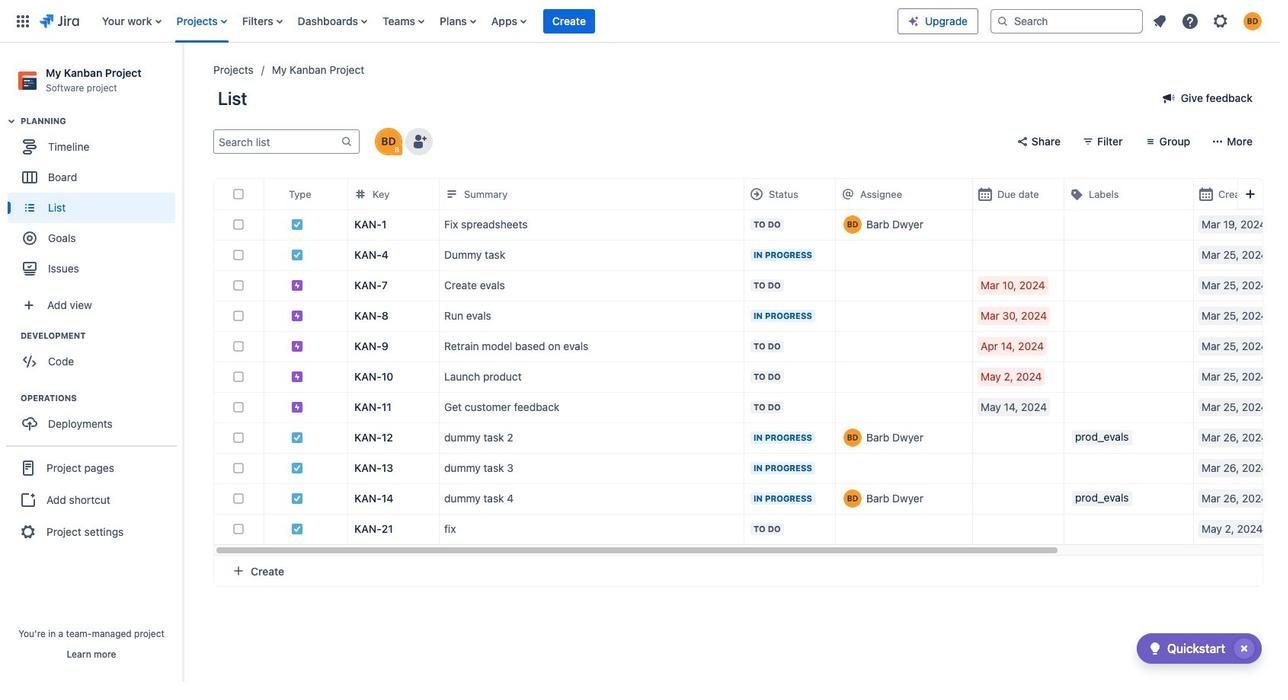 Task type: locate. For each thing, give the bounding box(es) containing it.
primary element
[[9, 0, 898, 42]]

heading
[[21, 115, 182, 127], [21, 330, 182, 342], [21, 393, 182, 405]]

display or create a field to show in your list view image
[[1242, 185, 1260, 203]]

1 vertical spatial task image
[[291, 249, 303, 262]]

1 vertical spatial task image
[[291, 493, 303, 506]]

Search list field
[[214, 131, 341, 153]]

2 heading from the top
[[21, 330, 182, 342]]

None search field
[[991, 9, 1143, 33]]

heading for development icon
[[21, 330, 182, 342]]

0 vertical spatial task image
[[291, 219, 303, 231]]

1 epic image from the top
[[291, 280, 303, 292]]

banner
[[0, 0, 1280, 43]]

2 task image from the top
[[291, 493, 303, 506]]

sidebar navigation image
[[166, 61, 200, 91]]

list item
[[543, 0, 595, 42]]

1 heading from the top
[[21, 115, 182, 127]]

1 task image from the top
[[291, 219, 303, 231]]

sidebar element
[[0, 43, 183, 683]]

2 vertical spatial task image
[[291, 524, 303, 536]]

goal image
[[23, 232, 37, 246]]

dismiss quickstart image
[[1232, 637, 1257, 662]]

task image
[[291, 219, 303, 231], [291, 249, 303, 262], [291, 463, 303, 475]]

your profile and settings image
[[1244, 12, 1262, 30]]

epic image
[[291, 280, 303, 292], [291, 310, 303, 323], [291, 341, 303, 353], [291, 371, 303, 384]]

table
[[214, 179, 1280, 557]]

notifications image
[[1151, 12, 1169, 30]]

3 epic image from the top
[[291, 341, 303, 353]]

heading for the planning image
[[21, 115, 182, 127]]

list
[[94, 0, 898, 42], [1146, 7, 1271, 35]]

3 heading from the top
[[21, 393, 182, 405]]

task image
[[291, 432, 303, 445], [291, 493, 303, 506], [291, 524, 303, 536]]

2 vertical spatial heading
[[21, 393, 182, 405]]

1 vertical spatial heading
[[21, 330, 182, 342]]

0 vertical spatial task image
[[291, 432, 303, 445]]

0 vertical spatial heading
[[21, 115, 182, 127]]

group for development icon
[[8, 330, 182, 382]]

planning image
[[2, 112, 21, 130]]

jira image
[[40, 12, 79, 30], [40, 12, 79, 30]]

development image
[[2, 327, 21, 345]]

group
[[8, 115, 182, 289], [8, 330, 182, 382], [8, 393, 182, 445], [6, 446, 177, 554]]

search image
[[997, 15, 1009, 27]]

2 epic image from the top
[[291, 310, 303, 323]]

group for operations image
[[8, 393, 182, 445]]

2 vertical spatial task image
[[291, 463, 303, 475]]



Task type: vqa. For each thing, say whether or not it's contained in the screenshot.
"Sidebar" element
yes



Task type: describe. For each thing, give the bounding box(es) containing it.
heading for operations image
[[21, 393, 182, 405]]

help image
[[1181, 12, 1200, 30]]

Search field
[[991, 9, 1143, 33]]

operations image
[[2, 390, 21, 408]]

epic image
[[291, 402, 303, 414]]

3 task image from the top
[[291, 463, 303, 475]]

settings image
[[1212, 12, 1230, 30]]

2 task image from the top
[[291, 249, 303, 262]]

3 task image from the top
[[291, 524, 303, 536]]

0 horizontal spatial list
[[94, 0, 898, 42]]

appswitcher icon image
[[14, 12, 32, 30]]

1 task image from the top
[[291, 432, 303, 445]]

group for the planning image
[[8, 115, 182, 289]]

4 epic image from the top
[[291, 371, 303, 384]]

1 horizontal spatial list
[[1146, 7, 1271, 35]]



